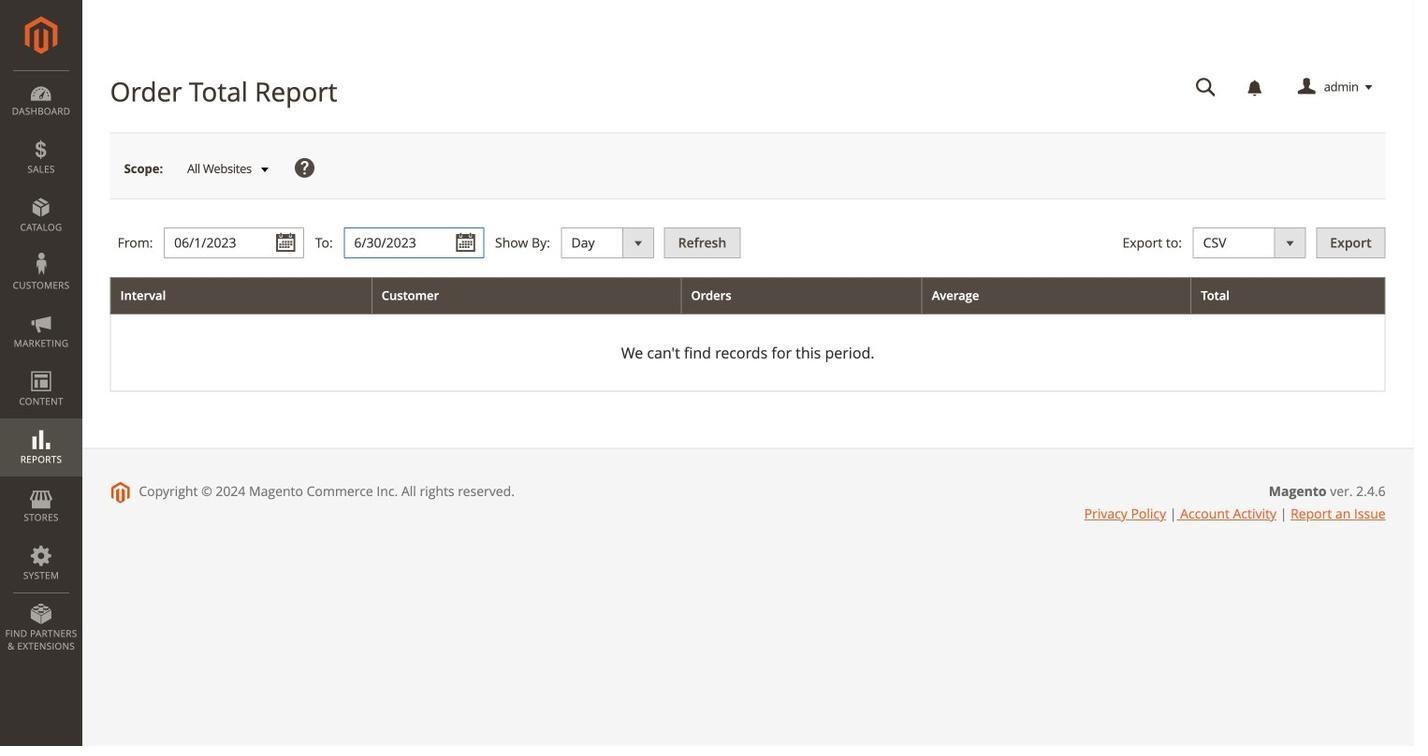 Task type: describe. For each thing, give the bounding box(es) containing it.
magento admin panel image
[[25, 16, 58, 54]]



Task type: vqa. For each thing, say whether or not it's contained in the screenshot.
text box
yes



Task type: locate. For each thing, give the bounding box(es) containing it.
menu bar
[[0, 70, 82, 662]]

None text field
[[1183, 71, 1230, 104], [164, 228, 304, 259], [344, 228, 484, 259], [1183, 71, 1230, 104], [164, 228, 304, 259], [344, 228, 484, 259]]



